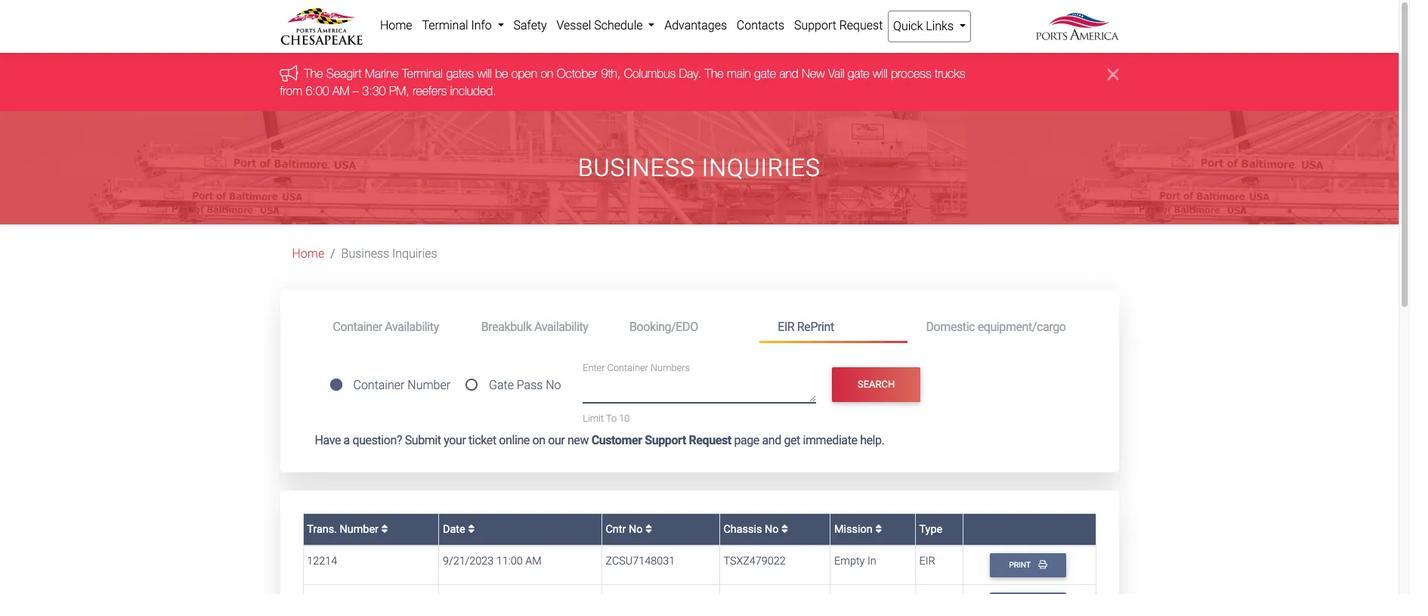 Task type: describe. For each thing, give the bounding box(es) containing it.
question?
[[353, 433, 402, 448]]

quick links link
[[888, 11, 972, 42]]

1 gate from the left
[[755, 67, 777, 80]]

empty
[[835, 555, 865, 568]]

support request link
[[790, 11, 888, 41]]

info
[[471, 18, 492, 33]]

from
[[280, 84, 302, 97]]

enter
[[583, 362, 605, 374]]

0 vertical spatial business
[[578, 153, 696, 182]]

the seagirt marine terminal gates will be open on october 9th, columbus day. the main gate and new vail gate will process trucks from 6:00 am – 3:30 pm, reefers included. alert
[[0, 53, 1400, 111]]

availability for breakbulk availability
[[535, 320, 589, 334]]

online
[[499, 433, 530, 448]]

advantages link
[[660, 11, 732, 41]]

the seagirt marine terminal gates will be open on october 9th, columbus day. the main gate and new vail gate will process trucks from 6:00 am – 3:30 pm, reefers included.
[[280, 67, 966, 97]]

eir reprint link
[[760, 313, 908, 343]]

schedule
[[594, 18, 643, 33]]

seagirt
[[327, 67, 362, 80]]

1 vertical spatial container
[[608, 362, 649, 374]]

availability for container availability
[[385, 320, 439, 334]]

ticket
[[469, 433, 497, 448]]

reefers
[[413, 84, 447, 97]]

6:00
[[306, 84, 329, 97]]

page
[[735, 433, 760, 448]]

open
[[512, 67, 538, 80]]

immediate
[[803, 433, 858, 448]]

our
[[548, 433, 565, 448]]

date link
[[443, 523, 475, 536]]

search
[[858, 379, 895, 390]]

to
[[606, 413, 617, 424]]

close image
[[1108, 65, 1119, 83]]

container number
[[353, 378, 451, 393]]

9/21/2023
[[443, 555, 494, 568]]

trans. number link
[[307, 523, 388, 536]]

domestic equipment/cargo link
[[908, 313, 1085, 341]]

pm,
[[389, 84, 410, 97]]

1 vertical spatial business
[[341, 247, 390, 261]]

enter container numbers
[[583, 362, 690, 374]]

9/21/2023 11:00 am
[[443, 555, 542, 568]]

terminal info link
[[417, 11, 509, 41]]

advantages
[[665, 18, 727, 33]]

sort image for mission
[[876, 524, 883, 535]]

0 vertical spatial terminal
[[422, 18, 468, 33]]

limit
[[583, 413, 604, 424]]

sort image for cntr no
[[646, 524, 653, 535]]

breakbulk availability
[[481, 320, 589, 334]]

submit
[[405, 433, 441, 448]]

process
[[891, 67, 932, 80]]

gate pass no
[[489, 378, 561, 393]]

terminal info
[[422, 18, 495, 33]]

print
[[1010, 561, 1033, 570]]

1 the from the left
[[304, 67, 323, 80]]

number for trans. number
[[340, 523, 379, 536]]

day.
[[680, 67, 702, 80]]

customer support request link
[[592, 433, 732, 448]]

0 horizontal spatial no
[[546, 378, 561, 393]]

Enter Container Numbers text field
[[583, 377, 816, 403]]

gates
[[446, 67, 474, 80]]

mission
[[835, 523, 876, 536]]

chassis no link
[[724, 523, 789, 536]]

breakbulk availability link
[[463, 313, 612, 341]]

support request
[[795, 18, 883, 33]]

domestic
[[927, 320, 976, 334]]

and inside the seagirt marine terminal gates will be open on october 9th, columbus day. the main gate and new vail gate will process trucks from 6:00 am – 3:30 pm, reefers included.
[[780, 67, 799, 80]]

vessel schedule link
[[552, 11, 660, 41]]

zcsu7148031
[[606, 555, 675, 568]]

eir for eir
[[920, 555, 936, 568]]

the seagirt marine terminal gates will be open on october 9th, columbus day. the main gate and new vail gate will process trucks from 6:00 am – 3:30 pm, reefers included. link
[[280, 67, 966, 97]]

included.
[[450, 84, 497, 97]]

sort image for trans. number
[[381, 524, 388, 535]]

vessel
[[557, 18, 592, 33]]

october
[[557, 67, 598, 80]]

print image
[[1039, 561, 1048, 569]]

no for chassis no
[[765, 523, 779, 536]]

cntr
[[606, 523, 626, 536]]

safety link
[[509, 11, 552, 41]]

am inside the seagirt marine terminal gates will be open on october 9th, columbus day. the main gate and new vail gate will process trucks from 6:00 am – 3:30 pm, reefers included.
[[333, 84, 350, 97]]

domestic equipment/cargo
[[927, 320, 1067, 334]]

safety
[[514, 18, 547, 33]]

get
[[784, 433, 801, 448]]

columbus
[[624, 67, 676, 80]]

vail
[[829, 67, 845, 80]]

sort image for date
[[468, 524, 475, 535]]

customer
[[592, 433, 642, 448]]

trucks
[[935, 67, 966, 80]]

your
[[444, 433, 466, 448]]

bullhorn image
[[280, 65, 304, 82]]



Task type: locate. For each thing, give the bounding box(es) containing it.
sort image inside date link
[[468, 524, 475, 535]]

quick links
[[894, 19, 957, 33]]

a
[[344, 433, 350, 448]]

11:00
[[497, 555, 523, 568]]

no right pass
[[546, 378, 561, 393]]

print link
[[990, 554, 1067, 577]]

eir
[[778, 320, 795, 334], [920, 555, 936, 568]]

business inquiries
[[578, 153, 821, 182], [341, 247, 438, 261]]

1 vertical spatial eir
[[920, 555, 936, 568]]

container for container availability
[[333, 320, 382, 334]]

contacts
[[737, 18, 785, 33]]

2 vertical spatial container
[[353, 378, 405, 393]]

1 horizontal spatial business inquiries
[[578, 153, 821, 182]]

0 horizontal spatial support
[[645, 433, 687, 448]]

0 horizontal spatial will
[[477, 67, 492, 80]]

on inside the seagirt marine terminal gates will be open on october 9th, columbus day. the main gate and new vail gate will process trucks from 6:00 am – 3:30 pm, reefers included.
[[541, 67, 554, 80]]

2 will from the left
[[873, 67, 888, 80]]

–
[[353, 84, 359, 97]]

container availability
[[333, 320, 439, 334]]

1 horizontal spatial no
[[629, 523, 643, 536]]

gate right the vail
[[848, 67, 870, 80]]

1 vertical spatial home
[[292, 247, 325, 261]]

2 availability from the left
[[535, 320, 589, 334]]

sort image right the chassis
[[782, 524, 789, 535]]

1 horizontal spatial will
[[873, 67, 888, 80]]

support right customer
[[645, 433, 687, 448]]

home for the bottommost "home" link
[[292, 247, 325, 261]]

empty in
[[835, 555, 877, 568]]

terminal
[[422, 18, 468, 33], [402, 67, 443, 80]]

no for cntr no
[[629, 523, 643, 536]]

1 horizontal spatial home link
[[375, 11, 417, 41]]

and left new
[[780, 67, 799, 80]]

search button
[[832, 367, 921, 402]]

business
[[578, 153, 696, 182], [341, 247, 390, 261]]

gate right main
[[755, 67, 777, 80]]

support
[[795, 18, 837, 33], [645, 433, 687, 448]]

0 horizontal spatial am
[[333, 84, 350, 97]]

gate
[[755, 67, 777, 80], [848, 67, 870, 80]]

0 vertical spatial request
[[840, 18, 883, 33]]

the right day.
[[705, 67, 724, 80]]

on right open in the top left of the page
[[541, 67, 554, 80]]

terminal up reefers at the top of page
[[402, 67, 443, 80]]

0 vertical spatial inquiries
[[702, 153, 821, 182]]

0 vertical spatial business inquiries
[[578, 153, 821, 182]]

2 horizontal spatial no
[[765, 523, 779, 536]]

1 vertical spatial and
[[763, 433, 782, 448]]

1 horizontal spatial request
[[840, 18, 883, 33]]

links
[[926, 19, 954, 33]]

new
[[802, 67, 825, 80]]

number for container number
[[408, 378, 451, 393]]

0 horizontal spatial gate
[[755, 67, 777, 80]]

0 horizontal spatial number
[[340, 523, 379, 536]]

no right the chassis
[[765, 523, 779, 536]]

type
[[920, 523, 943, 536]]

container up question?
[[353, 378, 405, 393]]

booking/edo link
[[612, 313, 760, 341]]

gate
[[489, 378, 514, 393]]

be
[[495, 67, 508, 80]]

1 horizontal spatial home
[[380, 18, 413, 33]]

sort image right cntr
[[646, 524, 653, 535]]

1 vertical spatial terminal
[[402, 67, 443, 80]]

mission link
[[835, 523, 883, 536]]

1 vertical spatial am
[[526, 555, 542, 568]]

0 horizontal spatial availability
[[385, 320, 439, 334]]

request left page at the bottom of the page
[[689, 433, 732, 448]]

1 vertical spatial home link
[[292, 247, 325, 261]]

contacts link
[[732, 11, 790, 41]]

1 horizontal spatial gate
[[848, 67, 870, 80]]

support up new
[[795, 18, 837, 33]]

3 sort image from the left
[[646, 524, 653, 535]]

sort image right trans.
[[381, 524, 388, 535]]

will left the be
[[477, 67, 492, 80]]

0 vertical spatial container
[[333, 320, 382, 334]]

1 horizontal spatial eir
[[920, 555, 936, 568]]

have a question? submit your ticket online on our new customer support request page and get immediate help.
[[315, 433, 885, 448]]

in
[[868, 555, 877, 568]]

container availability link
[[315, 313, 463, 341]]

1 vertical spatial on
[[533, 433, 546, 448]]

sort image up in
[[876, 524, 883, 535]]

vessel schedule
[[557, 18, 646, 33]]

0 horizontal spatial business
[[341, 247, 390, 261]]

0 vertical spatial number
[[408, 378, 451, 393]]

limit to 10
[[583, 413, 630, 424]]

main
[[727, 67, 751, 80]]

0 horizontal spatial business inquiries
[[341, 247, 438, 261]]

equipment/cargo
[[978, 320, 1067, 334]]

trans.
[[307, 523, 337, 536]]

container right "enter"
[[608, 362, 649, 374]]

1 vertical spatial request
[[689, 433, 732, 448]]

1 vertical spatial business inquiries
[[341, 247, 438, 261]]

cntr no
[[606, 523, 646, 536]]

terminal left the "info"
[[422, 18, 468, 33]]

cntr no link
[[606, 523, 653, 536]]

1 horizontal spatial business
[[578, 153, 696, 182]]

2 the from the left
[[705, 67, 724, 80]]

inquiries
[[702, 153, 821, 182], [392, 247, 438, 261]]

tsxz479022
[[724, 555, 786, 568]]

0 vertical spatial on
[[541, 67, 554, 80]]

marine
[[365, 67, 399, 80]]

breakbulk
[[481, 320, 532, 334]]

booking/edo
[[630, 320, 699, 334]]

0 vertical spatial and
[[780, 67, 799, 80]]

5 sort image from the left
[[876, 524, 883, 535]]

0 vertical spatial support
[[795, 18, 837, 33]]

have
[[315, 433, 341, 448]]

trans. number
[[307, 523, 381, 536]]

12214
[[307, 555, 337, 568]]

quick
[[894, 19, 924, 33]]

sort image inside the cntr no link
[[646, 524, 653, 535]]

1 horizontal spatial availability
[[535, 320, 589, 334]]

availability
[[385, 320, 439, 334], [535, 320, 589, 334]]

1 horizontal spatial the
[[705, 67, 724, 80]]

1 vertical spatial support
[[645, 433, 687, 448]]

home for the topmost "home" link
[[380, 18, 413, 33]]

0 horizontal spatial the
[[304, 67, 323, 80]]

chassis
[[724, 523, 762, 536]]

no
[[546, 378, 561, 393], [629, 523, 643, 536], [765, 523, 779, 536]]

number right trans.
[[340, 523, 379, 536]]

0 horizontal spatial home
[[292, 247, 325, 261]]

reprint
[[798, 320, 835, 334]]

sort image
[[381, 524, 388, 535], [468, 524, 475, 535], [646, 524, 653, 535], [782, 524, 789, 535], [876, 524, 883, 535]]

the up 6:00
[[304, 67, 323, 80]]

will
[[477, 67, 492, 80], [873, 67, 888, 80]]

2 sort image from the left
[[468, 524, 475, 535]]

0 horizontal spatial inquiries
[[392, 247, 438, 261]]

container for container number
[[353, 378, 405, 393]]

0 vertical spatial eir
[[778, 320, 795, 334]]

3:30
[[362, 84, 386, 97]]

on left our
[[533, 433, 546, 448]]

0 vertical spatial home link
[[375, 11, 417, 41]]

sort image inside chassis no link
[[782, 524, 789, 535]]

1 horizontal spatial am
[[526, 555, 542, 568]]

1 horizontal spatial number
[[408, 378, 451, 393]]

1 sort image from the left
[[381, 524, 388, 535]]

9th,
[[602, 67, 621, 80]]

sort image up 9/21/2023
[[468, 524, 475, 535]]

eir for eir reprint
[[778, 320, 795, 334]]

pass
[[517, 378, 543, 393]]

no right cntr
[[629, 523, 643, 536]]

sort image inside mission link
[[876, 524, 883, 535]]

am left –
[[333, 84, 350, 97]]

availability up container number
[[385, 320, 439, 334]]

eir left reprint
[[778, 320, 795, 334]]

terminal inside the seagirt marine terminal gates will be open on october 9th, columbus day. the main gate and new vail gate will process trucks from 6:00 am – 3:30 pm, reefers included.
[[402, 67, 443, 80]]

chassis no
[[724, 523, 782, 536]]

and left get
[[763, 433, 782, 448]]

1 vertical spatial number
[[340, 523, 379, 536]]

1 vertical spatial inquiries
[[392, 247, 438, 261]]

0 vertical spatial am
[[333, 84, 350, 97]]

container up container number
[[333, 320, 382, 334]]

1 horizontal spatial inquiries
[[702, 153, 821, 182]]

0 horizontal spatial home link
[[292, 247, 325, 261]]

sort image inside trans. number link
[[381, 524, 388, 535]]

new
[[568, 433, 589, 448]]

0 vertical spatial home
[[380, 18, 413, 33]]

am
[[333, 84, 350, 97], [526, 555, 542, 568]]

1 will from the left
[[477, 67, 492, 80]]

will left process
[[873, 67, 888, 80]]

0 horizontal spatial request
[[689, 433, 732, 448]]

4 sort image from the left
[[782, 524, 789, 535]]

on
[[541, 67, 554, 80], [533, 433, 546, 448]]

request left quick
[[840, 18, 883, 33]]

help.
[[861, 433, 885, 448]]

am right 11:00
[[526, 555, 542, 568]]

home link
[[375, 11, 417, 41], [292, 247, 325, 261]]

1 horizontal spatial support
[[795, 18, 837, 33]]

numbers
[[651, 362, 690, 374]]

eir reprint
[[778, 320, 835, 334]]

number up submit
[[408, 378, 451, 393]]

0 horizontal spatial eir
[[778, 320, 795, 334]]

10
[[619, 413, 630, 424]]

availability up "enter"
[[535, 320, 589, 334]]

sort image for chassis no
[[782, 524, 789, 535]]

support inside support request link
[[795, 18, 837, 33]]

2 gate from the left
[[848, 67, 870, 80]]

eir down type
[[920, 555, 936, 568]]

date
[[443, 523, 468, 536]]

1 availability from the left
[[385, 320, 439, 334]]



Task type: vqa. For each thing, say whether or not it's contained in the screenshot.
gates
yes



